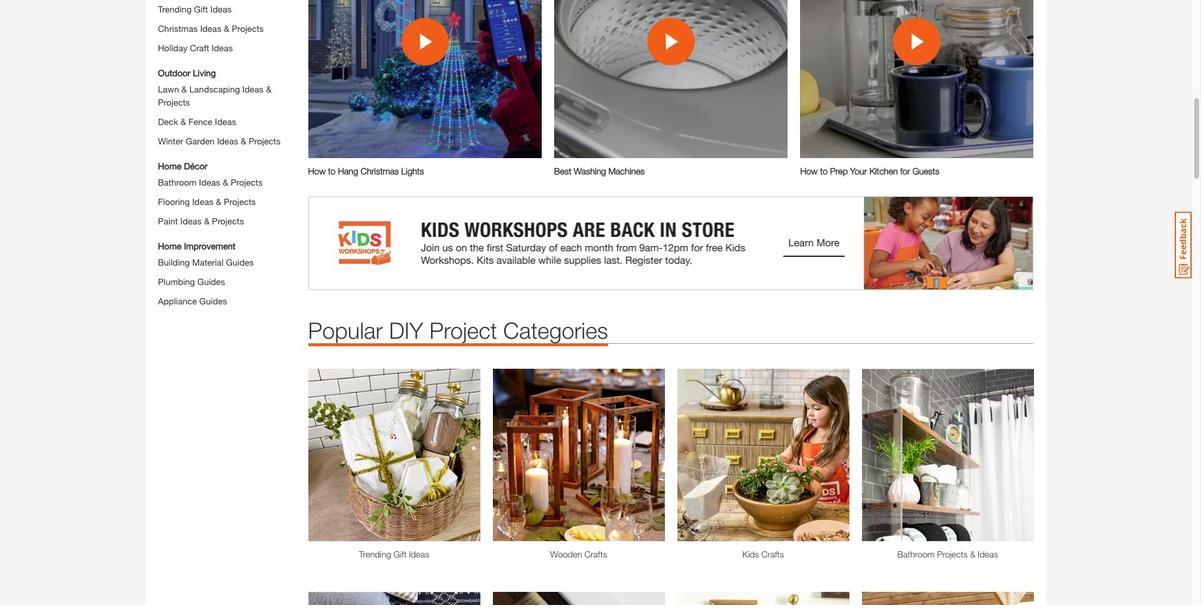 Task type: locate. For each thing, give the bounding box(es) containing it.
1 crafts from the left
[[585, 549, 607, 560]]

hang
[[338, 166, 358, 177]]

best washing machines
[[554, 166, 645, 177]]

for
[[900, 166, 910, 177]]

home down winter
[[158, 161, 182, 172]]

& right lawn
[[181, 84, 187, 95]]

1 horizontal spatial crafts
[[761, 549, 784, 560]]

trending up flooring projects & ideas image
[[359, 549, 391, 560]]

ideas
[[210, 4, 232, 14], [200, 23, 221, 34], [212, 43, 233, 53], [242, 84, 264, 95], [215, 116, 236, 127], [217, 136, 238, 146], [199, 177, 220, 188], [192, 197, 213, 207], [180, 216, 202, 227], [409, 549, 429, 560], [978, 549, 998, 560]]

guides
[[226, 257, 254, 268], [197, 277, 225, 287], [199, 296, 227, 307]]

home improvement link
[[158, 240, 236, 253]]

crafts
[[585, 549, 607, 560], [761, 549, 784, 560]]

how left prep
[[800, 166, 818, 177]]

0 vertical spatial christmas
[[158, 23, 198, 34]]

1 vertical spatial guides
[[197, 277, 225, 287]]

crafts right "wooden"
[[585, 549, 607, 560]]

& up landscaping projects & ideas image
[[970, 549, 976, 560]]

gift for leftmost 'trending gift ideas' link
[[194, 4, 208, 14]]

ideas up the paint ideas & projects
[[192, 197, 213, 207]]

holiday craft ideas
[[158, 43, 233, 53]]

& inside "link"
[[970, 549, 976, 560]]

best
[[554, 166, 571, 177]]

bathroom down home décor
[[158, 177, 197, 188]]

gift
[[194, 4, 208, 14], [394, 549, 407, 560]]

bathroom up landscaping projects & ideas image
[[897, 549, 935, 560]]

bathroom for bathroom projects & ideas
[[897, 549, 935, 560]]

1 horizontal spatial to
[[820, 166, 828, 177]]

1 to from the left
[[328, 166, 336, 177]]

holiday craft ideas link
[[158, 43, 233, 53]]

trending
[[158, 4, 192, 14], [359, 549, 391, 560]]

fence
[[188, 116, 212, 127]]

kids crafts
[[743, 549, 784, 560]]

guides down plumbing guides link at the top
[[199, 296, 227, 307]]

trending gift ideas link up christmas ideas & projects
[[158, 4, 232, 14]]

christmas right hang on the left
[[361, 166, 399, 177]]

0 horizontal spatial trending
[[158, 4, 192, 14]]

ideas up landscaping projects & ideas image
[[978, 549, 998, 560]]

0 horizontal spatial to
[[328, 166, 336, 177]]

0 vertical spatial gift
[[194, 4, 208, 14]]

lawn & landscaping ideas & projects
[[158, 84, 272, 108]]

0 vertical spatial trending gift ideas link
[[158, 4, 232, 14]]

0 horizontal spatial gift
[[194, 4, 208, 14]]

2 crafts from the left
[[761, 549, 784, 560]]

guides down material
[[197, 277, 225, 287]]

1 vertical spatial bathroom
[[897, 549, 935, 560]]

to left hang on the left
[[328, 166, 336, 177]]

0 horizontal spatial how
[[308, 166, 326, 177]]

ideas up winter garden ideas & projects link
[[215, 116, 236, 127]]

ideas up flooring ideas & projects link
[[199, 177, 220, 188]]

1 vertical spatial trending gift ideas link
[[308, 548, 480, 561]]

your
[[850, 166, 867, 177]]

& right deck
[[181, 116, 186, 127]]

1 horizontal spatial trending gift ideas
[[359, 549, 429, 560]]

1 vertical spatial trending gift ideas
[[359, 549, 429, 560]]

0 vertical spatial home
[[158, 161, 182, 172]]

to
[[328, 166, 336, 177], [820, 166, 828, 177]]

trending gift ideas link up flooring projects & ideas image
[[308, 548, 480, 561]]

flooring projects & ideas image
[[308, 592, 480, 606]]

crafts for wooden crafts
[[585, 549, 607, 560]]

how to prep your kitchen for guests
[[800, 166, 940, 177]]

categories
[[503, 317, 608, 344]]

1 horizontal spatial trending
[[359, 549, 391, 560]]

guides right material
[[226, 257, 254, 268]]

deck & fence ideas link
[[158, 116, 236, 127]]

trending gift ideas link
[[158, 4, 232, 14], [308, 548, 480, 561]]

deck & fence ideas
[[158, 116, 236, 127]]

trending gift ideas up christmas ideas & projects
[[158, 4, 232, 14]]

1 horizontal spatial bathroom
[[897, 549, 935, 560]]

bathroom ideas & projects
[[158, 177, 263, 188]]

bathroom
[[158, 177, 197, 188], [897, 549, 935, 560]]

0 horizontal spatial trending gift ideas link
[[158, 4, 232, 14]]

0 vertical spatial trending gift ideas
[[158, 4, 232, 14]]

craft
[[190, 43, 209, 53]]

&
[[224, 23, 229, 34], [181, 84, 187, 95], [266, 84, 272, 95], [181, 116, 186, 127], [241, 136, 246, 146], [223, 177, 228, 188], [216, 197, 221, 207], [204, 216, 210, 227], [970, 549, 976, 560]]

building material projects & ideas image
[[493, 592, 665, 606]]

ideas right landscaping
[[242, 84, 264, 95]]

1 vertical spatial home
[[158, 241, 182, 252]]

appliance guides
[[158, 296, 227, 307]]

ideas up flooring projects & ideas image
[[409, 549, 429, 560]]

trending gift ideas
[[158, 4, 232, 14], [359, 549, 429, 560]]

& up flooring ideas & projects link
[[223, 177, 228, 188]]

gift up christmas ideas & projects
[[194, 4, 208, 14]]

to for hang
[[328, 166, 336, 177]]

1 vertical spatial gift
[[394, 549, 407, 560]]

crafts inside 'wooden crafts' link
[[585, 549, 607, 560]]

kitchen
[[870, 166, 898, 177]]

wooden crafts link
[[493, 548, 665, 561]]

popular diy project categories
[[308, 317, 608, 344]]

& up holiday craft ideas
[[224, 23, 229, 34]]

appliance
[[158, 296, 197, 307]]

1 home from the top
[[158, 161, 182, 172]]

projects
[[232, 23, 264, 34], [158, 97, 190, 108], [249, 136, 281, 146], [231, 177, 263, 188], [224, 197, 256, 207], [212, 216, 244, 227], [937, 549, 968, 560]]

2 how from the left
[[800, 166, 818, 177]]

1 vertical spatial christmas
[[361, 166, 399, 177]]

popular
[[308, 317, 383, 344]]

bathroom inside bathroom projects & ideas "link"
[[897, 549, 935, 560]]

christmas up the holiday
[[158, 23, 198, 34]]

crafts inside kids crafts link
[[761, 549, 784, 560]]

winter garden ideas & projects link
[[158, 136, 281, 146]]

home up the building
[[158, 241, 182, 252]]

home décor
[[158, 161, 207, 172]]

ideas right the paint
[[180, 216, 202, 227]]

bathroom for bathroom ideas & projects
[[158, 177, 197, 188]]

2 vertical spatial guides
[[199, 296, 227, 307]]

trending gift ideas up flooring projects & ideas image
[[359, 549, 429, 560]]

crafts right the kids
[[761, 549, 784, 560]]

home
[[158, 161, 182, 172], [158, 241, 182, 252]]

gift up flooring projects & ideas image
[[394, 549, 407, 560]]

1 horizontal spatial trending gift ideas link
[[308, 548, 480, 561]]

lawn
[[158, 84, 179, 95]]

landscaping projects & ideas image
[[862, 592, 1034, 606]]

christmas
[[158, 23, 198, 34], [361, 166, 399, 177]]

0 vertical spatial bathroom
[[158, 177, 197, 188]]

kids workshops are back in store - join us the first saturday of each month from 9am – 12pm for free kids workshops. register today. image
[[308, 197, 1034, 291]]

paint ideas & projects link
[[158, 216, 244, 227]]

1 horizontal spatial gift
[[394, 549, 407, 560]]

prep
[[830, 166, 848, 177]]

décor
[[184, 161, 207, 172]]

landscaping
[[189, 84, 240, 95]]

plumbing guides
[[158, 277, 225, 287]]

how left hang on the left
[[308, 166, 326, 177]]

0 horizontal spatial bathroom
[[158, 177, 197, 188]]

kids crafts image
[[677, 369, 849, 542]]

home for home improvement
[[158, 241, 182, 252]]

to for prep
[[820, 166, 828, 177]]

trending up the holiday
[[158, 4, 192, 14]]

feedback link image
[[1175, 211, 1192, 279]]

gift for 'trending gift ideas' link to the right
[[394, 549, 407, 560]]

holiday
[[158, 43, 188, 53]]

kids crafts link
[[677, 548, 849, 561]]

how
[[308, 166, 326, 177], [800, 166, 818, 177]]

0 horizontal spatial trending gift ideas
[[158, 4, 232, 14]]

& right garden
[[241, 136, 246, 146]]

winter garden ideas & projects
[[158, 136, 281, 146]]

1 how from the left
[[308, 166, 326, 177]]

2 home from the top
[[158, 241, 182, 252]]

living
[[193, 68, 216, 78]]

ideas inside "link"
[[978, 549, 998, 560]]

paint projects & ideas image
[[677, 592, 849, 606]]

to left prep
[[820, 166, 828, 177]]

building material guides
[[158, 257, 254, 268]]

1 horizontal spatial how
[[800, 166, 818, 177]]

2 to from the left
[[820, 166, 828, 177]]

0 horizontal spatial crafts
[[585, 549, 607, 560]]

building
[[158, 257, 190, 268]]

diy
[[389, 317, 423, 344]]



Task type: describe. For each thing, give the bounding box(es) containing it.
how to hang christmas lights
[[308, 166, 424, 177]]

1 horizontal spatial christmas
[[361, 166, 399, 177]]

outdoor living
[[158, 68, 216, 78]]

best washing machines image
[[554, 0, 788, 159]]

flooring ideas & projects link
[[158, 197, 256, 207]]

ideas inside lawn & landscaping ideas & projects
[[242, 84, 264, 95]]

ideas up christmas ideas & projects
[[210, 4, 232, 14]]

0 vertical spatial guides
[[226, 257, 254, 268]]

guests
[[913, 166, 940, 177]]

project
[[430, 317, 497, 344]]

outdoor living link
[[158, 66, 216, 80]]

plumbing guides link
[[158, 277, 225, 287]]

flooring ideas & projects
[[158, 197, 256, 207]]

bathroom projects & ideas link
[[862, 548, 1034, 561]]

diy wood projects image
[[493, 369, 665, 542]]

deck
[[158, 116, 178, 127]]

christmas ideas & projects link
[[158, 23, 264, 34]]

1 vertical spatial trending
[[359, 549, 391, 560]]

washing
[[574, 166, 606, 177]]

material
[[192, 257, 224, 268]]

projects inside lawn & landscaping ideas & projects
[[158, 97, 190, 108]]

projects inside "link"
[[937, 549, 968, 560]]

guides for appliance guides
[[199, 296, 227, 307]]

appliance guides link
[[158, 296, 227, 307]]

outdoor
[[158, 68, 190, 78]]

0 vertical spatial trending
[[158, 4, 192, 14]]

paint ideas & projects
[[158, 216, 244, 227]]

home improvement
[[158, 241, 236, 252]]

crafts for kids crafts
[[761, 549, 784, 560]]

trending gift ideas image
[[308, 369, 480, 542]]

how to hang christmas lights image
[[308, 0, 542, 159]]

& down bathroom ideas & projects
[[216, 197, 221, 207]]

ideas right garden
[[217, 136, 238, 146]]

& right landscaping
[[266, 84, 272, 95]]

bathroom projects & ideas
[[897, 549, 998, 560]]

how for how to hang christmas lights
[[308, 166, 326, 177]]

flooring
[[158, 197, 190, 207]]

lawn & landscaping ideas & projects link
[[158, 84, 272, 108]]

wooden
[[550, 549, 582, 560]]

0 horizontal spatial christmas
[[158, 23, 198, 34]]

home for home décor
[[158, 161, 182, 172]]

garden
[[186, 136, 215, 146]]

kids
[[743, 549, 759, 560]]

ideas up craft
[[200, 23, 221, 34]]

& down flooring ideas & projects
[[204, 216, 210, 227]]

bathroom ideas & projects link
[[158, 177, 263, 188]]

christmas ideas & projects
[[158, 23, 264, 34]]

plumbing
[[158, 277, 195, 287]]

ideas down christmas ideas & projects
[[212, 43, 233, 53]]

improvement
[[184, 241, 236, 252]]

how for how to prep your kitchen for guests
[[800, 166, 818, 177]]

guides for plumbing guides
[[197, 277, 225, 287]]

machines
[[609, 166, 645, 177]]

lights
[[401, 166, 424, 177]]

bathroom projects & ideas image
[[862, 369, 1034, 542]]

wooden crafts
[[550, 549, 607, 560]]

paint
[[158, 216, 178, 227]]

building material guides link
[[158, 257, 254, 268]]

winter
[[158, 136, 183, 146]]

home décor link
[[158, 160, 207, 173]]

how to prep your kitchen for guests image
[[800, 0, 1034, 159]]



Task type: vqa. For each thing, say whether or not it's contained in the screenshot.


